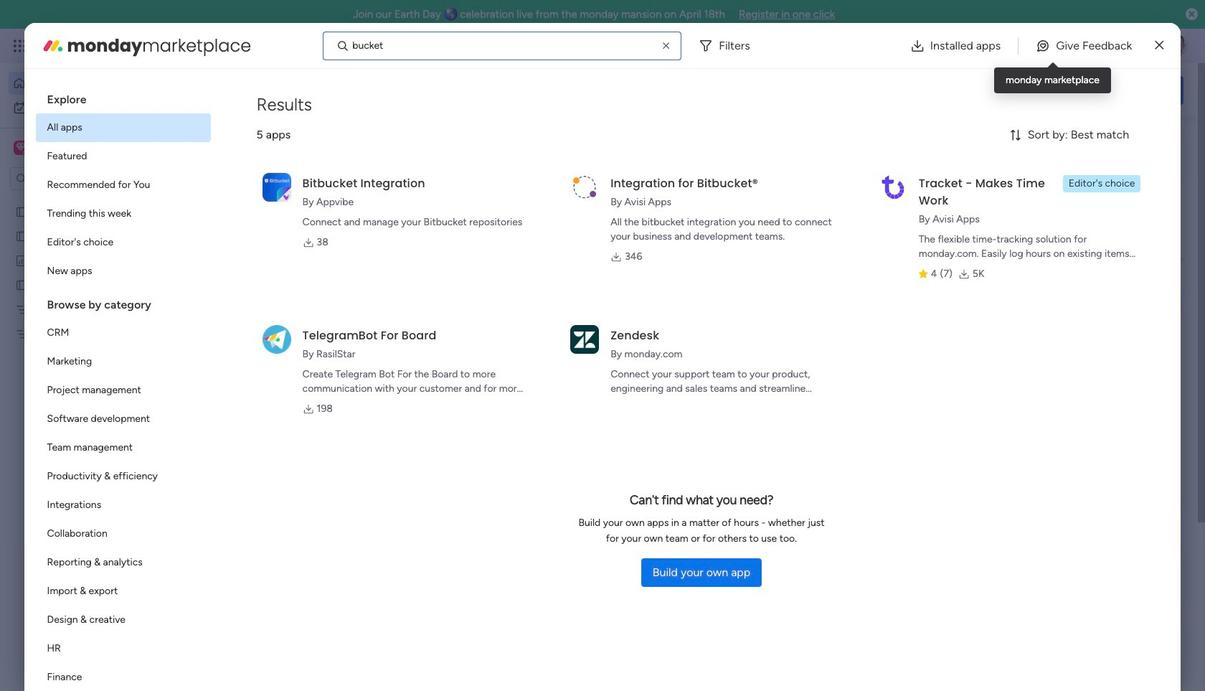 Task type: describe. For each thing, give the bounding box(es) containing it.
workspace image
[[14, 140, 28, 156]]

monday marketplace image
[[41, 34, 64, 57]]

quick search results list box
[[222, 163, 935, 529]]

2 image
[[993, 29, 1006, 46]]

dapulse x slim image
[[1163, 133, 1180, 150]]

2 heading from the top
[[36, 286, 211, 319]]

circle o image
[[991, 237, 1000, 247]]

v2 bolt switch image
[[1093, 82, 1101, 98]]

dapulse x slim image
[[1156, 37, 1164, 54]]

see plans image
[[238, 38, 251, 54]]

check circle image
[[991, 182, 1000, 193]]

Search in workspace field
[[30, 170, 120, 187]]

2 public board image from the top
[[15, 278, 29, 291]]



Task type: locate. For each thing, give the bounding box(es) containing it.
public board image
[[15, 205, 29, 218], [15, 278, 29, 291]]

update feed image
[[983, 39, 997, 53]]

select product image
[[13, 39, 27, 53]]

heading
[[36, 80, 211, 113], [36, 286, 211, 319]]

getting started element
[[969, 552, 1184, 609]]

workspace image
[[16, 140, 26, 156]]

notifications image
[[951, 39, 965, 53]]

public board image
[[15, 229, 29, 243]]

1 vertical spatial heading
[[36, 286, 211, 319]]

public board image down public dashboard image
[[15, 278, 29, 291]]

public dashboard image
[[15, 253, 29, 267]]

1 public board image from the top
[[15, 205, 29, 218]]

help center element
[[969, 621, 1184, 678]]

v2 user feedback image
[[981, 82, 991, 98]]

public board image up public board icon
[[15, 205, 29, 218]]

help image
[[1113, 39, 1127, 53]]

1 vertical spatial public board image
[[15, 278, 29, 291]]

app logo image
[[262, 173, 291, 202], [571, 173, 599, 202], [879, 173, 908, 202], [262, 325, 291, 354], [571, 325, 599, 354]]

option
[[9, 72, 174, 95], [9, 96, 174, 119], [36, 113, 211, 142], [36, 142, 211, 171], [36, 171, 211, 200], [0, 198, 183, 201], [36, 200, 211, 228], [36, 228, 211, 257], [36, 257, 211, 286], [36, 319, 211, 347], [36, 347, 211, 376], [36, 376, 211, 405], [36, 405, 211, 434], [36, 434, 211, 462], [36, 462, 211, 491], [36, 491, 211, 520], [36, 520, 211, 548], [36, 548, 211, 577], [36, 577, 211, 606], [36, 606, 211, 634], [36, 634, 211, 663], [36, 663, 211, 691]]

workspace selection element
[[14, 139, 120, 158]]

0 vertical spatial heading
[[36, 80, 211, 113]]

monday marketplace image
[[1046, 39, 1060, 53]]

list box
[[36, 80, 211, 691], [0, 196, 183, 539]]

0 vertical spatial public board image
[[15, 205, 29, 218]]

search everything image
[[1081, 39, 1095, 53]]

terry turtle image
[[1166, 34, 1189, 57]]

1 heading from the top
[[36, 80, 211, 113]]



Task type: vqa. For each thing, say whether or not it's contained in the screenshot.
top Terry Turtle icon
no



